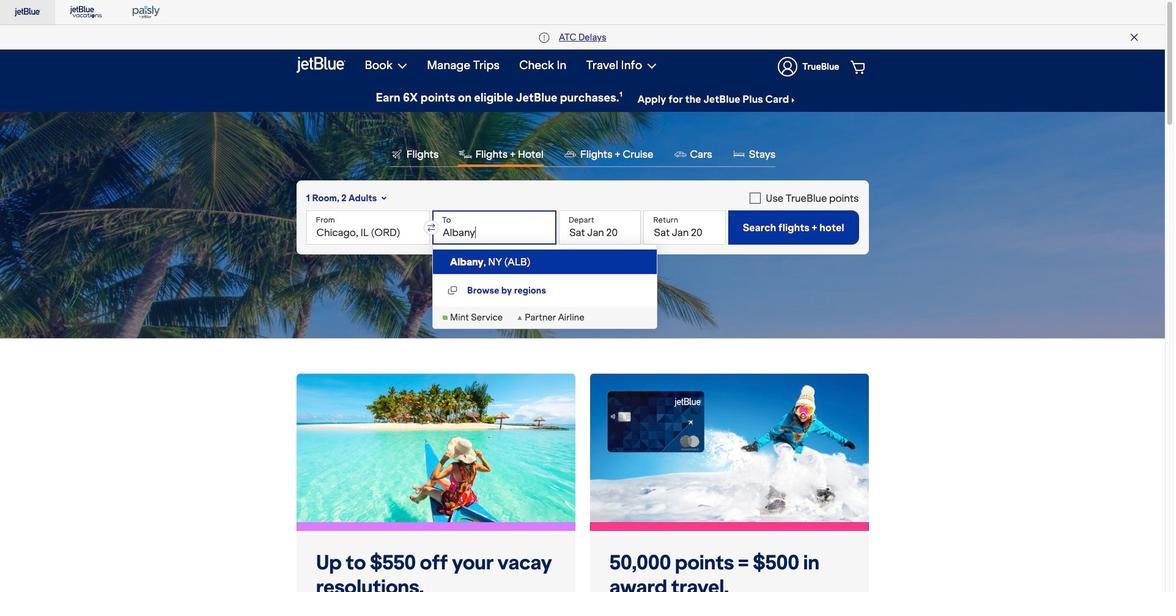 Task type: locate. For each thing, give the bounding box(es) containing it.
banner
[[0, 0, 1165, 112]]

None checkbox
[[750, 190, 859, 206]]

shopping cart (empty) image
[[851, 59, 867, 74]]

mint image
[[443, 315, 448, 320], [443, 315, 448, 320]]

None text field
[[306, 210, 430, 245], [433, 210, 557, 245], [306, 210, 430, 245], [433, 210, 557, 245]]

navigation
[[355, 50, 869, 84]]

partner airline image
[[518, 315, 523, 320]]

list box
[[433, 245, 657, 274]]



Task type: describe. For each thing, give the bounding box(es) containing it.
close image
[[1131, 34, 1138, 41]]

Depart Press DOWN ARROW key to select available dates field
[[559, 210, 641, 245]]

paisly by jetblue image
[[133, 5, 162, 20]]

partner airline image
[[518, 315, 523, 320]]

Return Press DOWN ARROW key to select available dates field
[[644, 210, 726, 245]]

jetblue image
[[15, 5, 40, 20]]

jetblue vacations image
[[70, 5, 103, 20]]

jetblue image
[[296, 55, 345, 75]]



Task type: vqa. For each thing, say whether or not it's contained in the screenshot.
Boston IMAGE on the bottom of page
no



